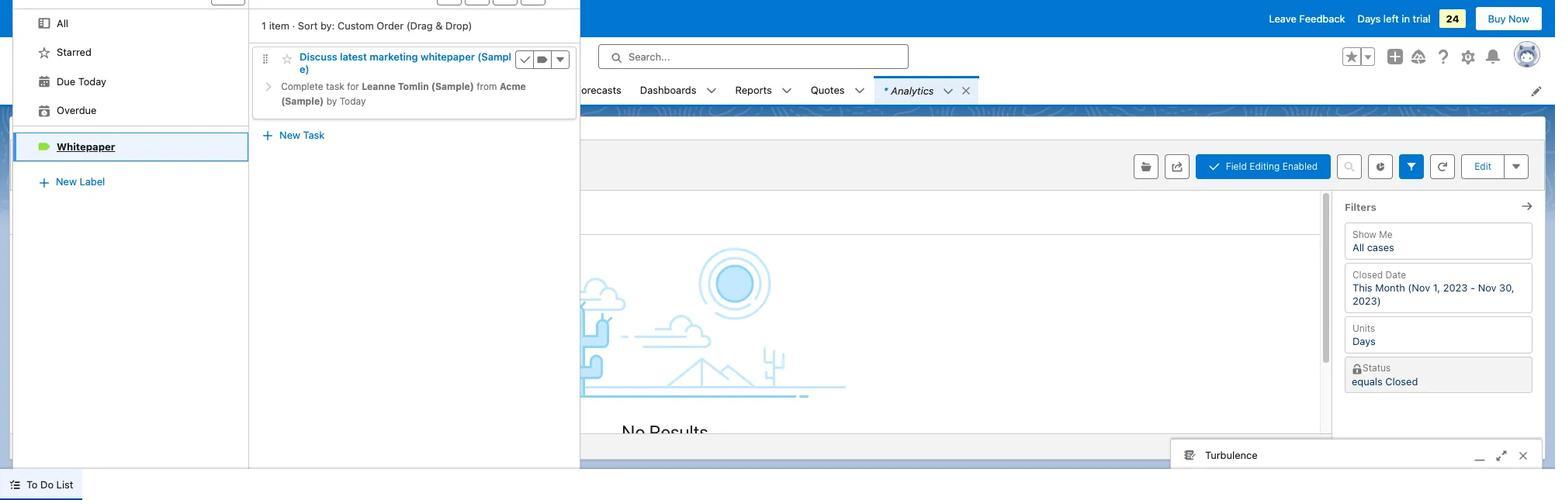 Task type: describe. For each thing, give the bounding box(es) containing it.
opportunities list item
[[382, 76, 485, 105]]

calendar link
[[485, 76, 546, 105]]

list containing all
[[13, 9, 249, 125]]

to
[[26, 479, 38, 491]]

due
[[57, 75, 75, 87]]

discuss latest marketing whitepaper (sampl e)
[[300, 51, 512, 76]]

leave
[[1270, 12, 1297, 25]]

sort
[[298, 19, 318, 31]]

acme (sample)
[[281, 80, 526, 107]]

reports
[[736, 84, 772, 96]]

buy now
[[1489, 12, 1530, 25]]

accounts
[[228, 84, 271, 96]]

reports link
[[726, 76, 782, 105]]

starred link
[[13, 38, 249, 67]]

order
[[377, 19, 404, 31]]

complete
[[281, 80, 323, 92]]

&
[[436, 19, 443, 31]]

to do list
[[26, 479, 73, 491]]

whitepaper
[[57, 140, 115, 153]]

analytics
[[891, 84, 934, 97]]

24
[[1447, 12, 1460, 25]]

new task
[[280, 129, 325, 141]]

search...
[[629, 50, 670, 63]]

dashboards list item
[[631, 76, 726, 105]]

(sample) inside acme (sample)
[[281, 96, 324, 107]]

(sampl
[[478, 51, 512, 63]]

task
[[326, 80, 344, 92]]

today inside list
[[78, 75, 106, 87]]

text default image inside reports list item
[[782, 86, 792, 97]]

overdue
[[57, 104, 97, 117]]

whitepaper
[[421, 51, 475, 63]]

item
[[269, 19, 290, 31]]

whitepaper link
[[13, 132, 249, 162]]

text default image inside overdue link
[[38, 105, 50, 117]]

(drag
[[407, 19, 433, 31]]

1
[[262, 19, 266, 31]]

*
[[884, 84, 888, 97]]

* analytics
[[884, 84, 934, 97]]

days left in trial
[[1358, 12, 1431, 25]]

accounts list item
[[218, 76, 301, 105]]

tomlin
[[398, 80, 429, 92]]

starred
[[57, 46, 92, 58]]

quotes list item
[[802, 76, 874, 105]]

new for new label
[[56, 175, 77, 188]]

left
[[1384, 12, 1399, 25]]

from
[[477, 80, 497, 92]]

by
[[324, 96, 340, 107]]

text default image inside starred link
[[38, 46, 50, 59]]

complete task for leanne tomlin (sample) from
[[281, 80, 500, 92]]

dashboards
[[640, 84, 697, 96]]

new label
[[56, 175, 105, 188]]

label
[[80, 175, 105, 188]]

discuss
[[300, 51, 337, 63]]

calendar
[[495, 84, 537, 96]]

turbulence
[[1206, 449, 1258, 462]]

all
[[57, 17, 68, 29]]

leave feedback link
[[1270, 12, 1346, 25]]

leave feedback
[[1270, 12, 1346, 25]]

days
[[1358, 12, 1381, 25]]

sales
[[53, 82, 86, 98]]

text default image for all link
[[38, 17, 50, 30]]

all link
[[13, 9, 249, 38]]

acme
[[500, 80, 526, 92]]

today inside discuss latest marketing whitepaper (sampl e) element
[[340, 96, 366, 107]]

text default image for whitepaper link
[[38, 141, 50, 153]]



Task type: vqa. For each thing, say whether or not it's contained in the screenshot.
the Closed
no



Task type: locate. For each thing, give the bounding box(es) containing it.
opportunities
[[392, 84, 456, 96]]

1 vertical spatial new
[[56, 175, 77, 188]]

1 item · sort by: custom order (drag & drop)
[[262, 19, 472, 31]]

discuss latest marketing whitepaper (sampl e) link
[[300, 51, 512, 76]]

new
[[280, 129, 300, 141], [56, 175, 77, 188]]

0 horizontal spatial list item
[[105, 76, 151, 105]]

contacts
[[310, 84, 353, 96]]

0 vertical spatial (sample)
[[431, 80, 474, 92]]

text default image inside dashboards list item
[[706, 86, 717, 97]]

list item containing *
[[874, 76, 979, 105]]

·
[[292, 19, 295, 31]]

0 vertical spatial new
[[280, 129, 300, 141]]

opportunities link
[[382, 76, 465, 105]]

1 vertical spatial (sample)
[[281, 96, 324, 107]]

text default image left reports link
[[706, 86, 717, 97]]

contacts list item
[[301, 76, 382, 105]]

in
[[1402, 12, 1410, 25]]

by:
[[321, 19, 335, 31]]

text default image
[[38, 46, 50, 59], [38, 76, 50, 88], [961, 85, 972, 96], [782, 86, 792, 97], [944, 86, 954, 97], [38, 105, 50, 117]]

reports list item
[[726, 76, 802, 105]]

dashboards link
[[631, 76, 706, 105]]

(sample)
[[431, 80, 474, 92], [281, 96, 324, 107]]

1 vertical spatial today
[[340, 96, 366, 107]]

new label button
[[38, 169, 106, 194]]

feedback
[[1300, 12, 1346, 25]]

new for new task
[[280, 129, 300, 141]]

0 horizontal spatial today
[[78, 75, 106, 87]]

list
[[13, 9, 249, 125], [105, 76, 1556, 105]]

discuss latest marketing whitepaper (sampl e) element
[[252, 47, 577, 119]]

to do list button
[[0, 470, 83, 501]]

custom
[[338, 19, 374, 31]]

accounts link
[[218, 76, 281, 105]]

e)
[[300, 63, 310, 76]]

quotes
[[811, 84, 845, 96]]

drop)
[[446, 19, 472, 31]]

latest
[[340, 51, 367, 63]]

new task button
[[262, 122, 325, 147]]

buy
[[1489, 12, 1506, 25]]

new left the task
[[280, 129, 300, 141]]

text default image inside whitepaper link
[[38, 141, 50, 153]]

new left label
[[56, 175, 77, 188]]

1 horizontal spatial (sample)
[[431, 80, 474, 92]]

text default image left to
[[9, 480, 20, 491]]

overdue link
[[13, 96, 249, 125]]

text default image left whitepaper
[[38, 141, 50, 153]]

1 horizontal spatial today
[[340, 96, 366, 107]]

0 vertical spatial today
[[78, 75, 106, 87]]

today
[[78, 75, 106, 87], [340, 96, 366, 107]]

1 horizontal spatial list item
[[874, 76, 979, 105]]

0 horizontal spatial new
[[56, 175, 77, 188]]

task
[[303, 129, 325, 141]]

(sample) down whitepaper
[[431, 80, 474, 92]]

sub page element
[[13, 9, 249, 201]]

for
[[347, 80, 359, 92]]

list containing accounts
[[105, 76, 1556, 105]]

text default image left all
[[38, 17, 50, 30]]

leanne
[[362, 80, 396, 92]]

1 list item from the left
[[105, 76, 151, 105]]

due today
[[57, 75, 106, 87]]

forecasts
[[576, 84, 622, 96]]

contacts link
[[301, 76, 362, 105]]

text default image inside "quotes" list item
[[854, 86, 865, 97]]

text default image left the *
[[854, 86, 865, 97]]

buy now button
[[1475, 6, 1543, 31]]

marketing
[[370, 51, 418, 63]]

text default image for the to do list button
[[9, 480, 20, 491]]

2 list item from the left
[[874, 76, 979, 105]]

new inside 'sub page' element
[[56, 175, 77, 188]]

trial
[[1413, 12, 1431, 25]]

today down for
[[340, 96, 366, 107]]

today right the 'due'
[[78, 75, 106, 87]]

0 horizontal spatial (sample)
[[281, 96, 324, 107]]

text default image inside all link
[[38, 17, 50, 30]]

text default image inside the to do list button
[[9, 480, 20, 491]]

list item
[[105, 76, 151, 105], [874, 76, 979, 105]]

(sample) down complete
[[281, 96, 324, 107]]

group
[[1343, 47, 1376, 66]]

list
[[56, 479, 73, 491]]

do
[[40, 479, 54, 491]]

quotes link
[[802, 76, 854, 105]]

forecasts link
[[566, 76, 631, 105]]

text default image
[[38, 17, 50, 30], [706, 86, 717, 97], [854, 86, 865, 97], [38, 141, 50, 153], [9, 480, 20, 491]]

search... button
[[599, 44, 909, 69]]

now
[[1509, 12, 1530, 25]]

due today link
[[13, 67, 249, 96]]

1 horizontal spatial new
[[280, 129, 300, 141]]

text default image inside due today link
[[38, 76, 50, 88]]



